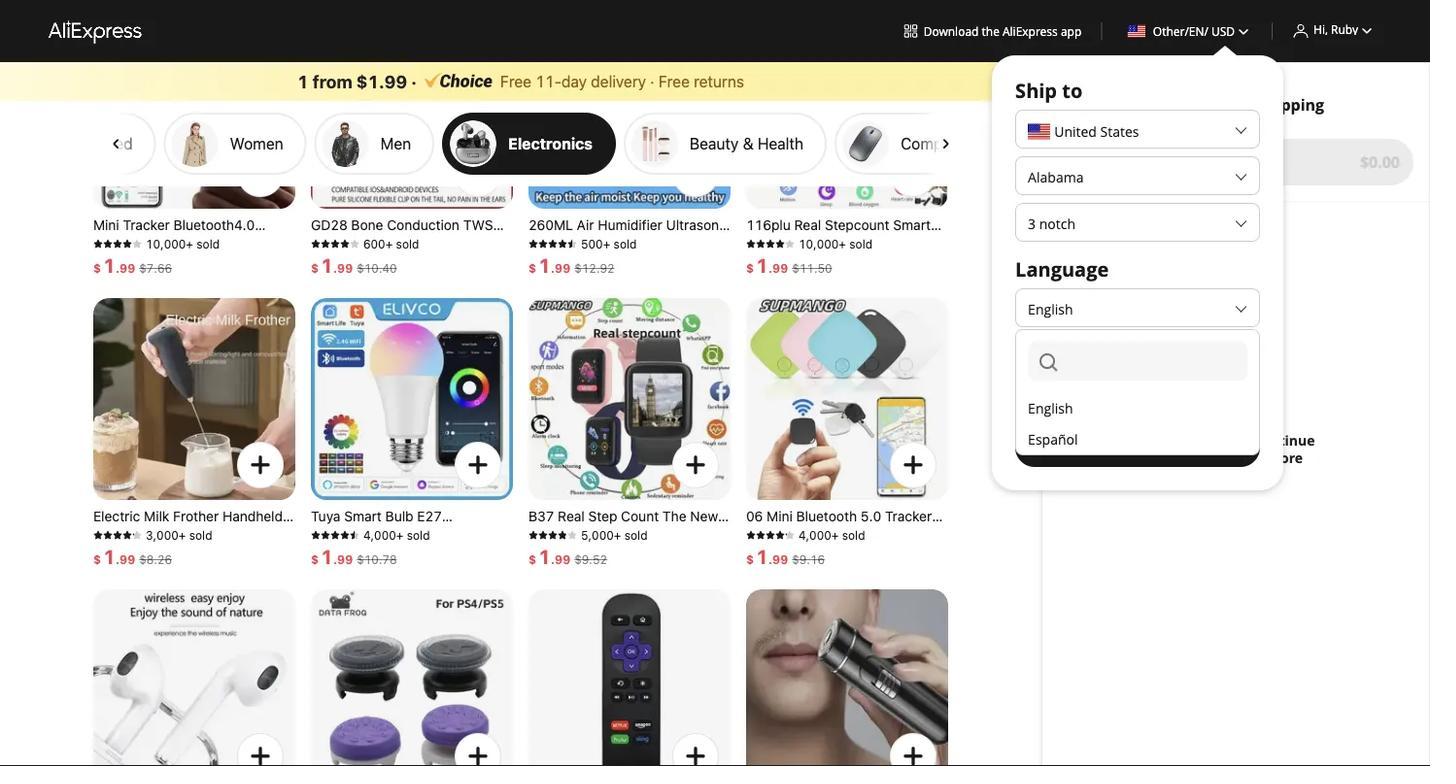 Task type: vqa. For each thing, say whether or not it's contained in the screenshot.


Task type: locate. For each thing, give the bounding box(es) containing it.
$ right mic
[[528, 261, 536, 275]]

3 left notch
[[1028, 214, 1036, 233]]

0 horizontal spatial device
[[93, 252, 136, 268]]

stirrer
[[217, 544, 256, 560]]

rgbcw
[[378, 544, 428, 560]]

0 vertical spatial bluetooth
[[394, 235, 455, 251]]

. inside $ 1 . 9 9 $10.40
[[333, 261, 337, 275]]

women up bluetooth4.0
[[230, 134, 283, 153]]

from
[[313, 71, 352, 92]]

for up "suitable" on the right top of page
[[903, 252, 924, 268]]

app
[[1061, 23, 1082, 39]]

mini inside electric milk frother handheld mixer coffee foamer egg beater cappuccino stirrer mini portable blenders home kitchen whisk tool
[[259, 544, 285, 560]]

men
[[381, 134, 411, 153], [746, 270, 773, 286], [703, 526, 730, 542]]

for
[[1196, 94, 1219, 115], [676, 270, 693, 286]]

0 horizontal spatial bulb
[[346, 544, 374, 560]]

$ inside the "$ 1 . 9 9 $9.16"
[[746, 553, 754, 566]]

1 horizontal spatial 4,000+
[[799, 528, 839, 542]]

. inside $ 1 . 9 9 $9.52
[[551, 553, 555, 566]]

1 10,000+ from the left
[[146, 237, 193, 251]]

0 horizontal spatial 10,000+
[[146, 237, 193, 251]]

4,000+ for bulb
[[363, 528, 404, 542]]

0 horizontal spatial to
[[1062, 77, 1083, 103]]

1 horizontal spatial led
[[608, 270, 634, 286]]

1 down mixer
[[103, 545, 116, 568]]

ultrasonic
[[666, 217, 730, 233]]

1 vertical spatial portable
[[93, 561, 146, 577]]

sold up the mobile
[[197, 237, 220, 251]]

locator
[[134, 235, 182, 251], [140, 252, 187, 268], [789, 561, 837, 577]]

to inside no items yet? continue shopping to explore more.
[[1234, 449, 1249, 467]]

1 horizontal spatial bulb
[[385, 509, 413, 525]]

sold for step
[[624, 528, 647, 542]]

led inside tuya smart bulb e27 wifi/bluetooth dimmable led light bulb rgbcw 100-240v smart life app control support alexa google home
[[473, 526, 498, 542]]

4,000+ sold up tracking
[[799, 528, 865, 542]]

2 4,000+ sold from the left
[[799, 528, 865, 542]]

0 horizontal spatial ·
[[411, 71, 417, 92]]

· right $1.99
[[411, 71, 417, 92]]

1 vertical spatial tracker
[[885, 509, 932, 525]]

yet?
[[1221, 431, 1249, 450]]

real up rechargeable
[[558, 509, 585, 525]]

smart up the mobile
[[186, 235, 223, 251]]

1 vertical spatial step
[[588, 509, 617, 525]]

led
[[608, 270, 634, 286], [473, 526, 498, 542]]

pet inside 06 mini bluetooth 5.0 tracker antilost device round pet kids bag wallet tracking smart finder locator
[[892, 526, 912, 542]]

mini up the antilost
[[767, 509, 793, 525]]

$ for b37 real step count the new rechargeable smart watch men and women fitness watch phone connection is fully compati
[[528, 553, 536, 566]]

english down language
[[1028, 300, 1073, 318]]

0 vertical spatial english
[[1028, 300, 1073, 318]]

home down stirrer
[[208, 561, 246, 577]]

0 vertical spatial for
[[1196, 94, 1219, 115]]

led up 240v
[[473, 526, 498, 542]]

$ inside $ 1 . 9 9 $11.50
[[746, 261, 754, 275]]

kids left $7.66
[[93, 270, 120, 286]]

0 horizontal spatial 4,000+ sold
[[363, 528, 430, 542]]

mini inside 260ml air humidifier ultrasonic mini aromatherapy diffuser portable sprayer usb essential oil atomizer led lamp for home car
[[528, 235, 554, 251]]

0 vertical spatial device
[[93, 252, 136, 268]]

1 for gd28 bone conduction tws headphones bluetooth v5.3 ear clip lightweight business sports game headset with mic noise reduction
[[321, 254, 333, 276]]

$
[[93, 261, 101, 275], [311, 261, 319, 275], [528, 261, 536, 275], [746, 261, 754, 275], [93, 553, 101, 566], [311, 553, 319, 566], [528, 553, 536, 566], [746, 553, 754, 566]]

step inside b37 real step count the new rechargeable smart watch men and women fitness watch phone connection is fully compati
[[588, 509, 617, 525]]

pet right round on the right bottom
[[892, 526, 912, 542]]

mini up $ 1 . 9 9 $7.66
[[93, 217, 119, 233]]

0 horizontal spatial 4,000+
[[363, 528, 404, 542]]

home down oil
[[528, 287, 566, 303]]

$ 1 . 9 9 $8.26
[[93, 545, 172, 568]]

10,000+ sold up the mobile
[[146, 237, 220, 251]]

1 vertical spatial real
[[558, 509, 585, 525]]

e27
[[417, 509, 442, 525]]

1 horizontal spatial 3
[[1183, 94, 1192, 115]]

wifi/bluetooth
[[311, 526, 403, 542]]

$10.78
[[357, 553, 397, 566]]

1 horizontal spatial finder
[[746, 561, 786, 577]]

2 horizontal spatial home
[[528, 287, 566, 303]]

finder inside 06 mini bluetooth 5.0 tracker antilost device round pet kids bag wallet tracking smart finder locator
[[746, 561, 786, 577]]

$ inside $ 1 . 9 9 $7.66
[[93, 261, 101, 275]]

essential
[[668, 252, 724, 268]]

0 vertical spatial portable
[[528, 252, 581, 268]]

smart inside b37 real step count the new rechargeable smart watch men and women fitness watch phone connection is fully compati
[[618, 526, 656, 542]]

items
[[1180, 431, 1218, 450]]

$ down mixer
[[93, 553, 101, 566]]

portable inside 260ml air humidifier ultrasonic mini aromatherapy diffuser portable sprayer usb essential oil atomizer led lamp for home car
[[528, 252, 581, 268]]

100-
[[432, 544, 463, 560]]

. left the $11.50
[[768, 261, 772, 275]]

ear
[[492, 235, 512, 251]]

bluetooth down conduction at the top left
[[394, 235, 455, 251]]

0 horizontal spatial finder
[[124, 270, 164, 286]]

1 down the 116plu
[[756, 254, 768, 276]]

finder inside mini tracker bluetooth4.0 smart locator smart anti lost device locator mobile keys pet kids finder for apple
[[124, 270, 164, 286]]

b37 real step count the new rechargeable smart watch men and women fitness watch phone connection is fully compati
[[528, 509, 730, 595]]

0 vertical spatial locator
[[134, 235, 182, 251]]

men down new
[[703, 526, 730, 542]]

egg
[[228, 526, 252, 542]]

. left wallet on the bottom right of the page
[[768, 553, 772, 566]]

$12.92
[[574, 261, 615, 275]]

$ for tuya smart bulb e27 wifi/bluetooth dimmable led light bulb rgbcw 100-240v smart life app control support alexa google home
[[311, 553, 319, 566]]

10,000+ sold for multi
[[799, 237, 872, 251]]

1 vertical spatial women
[[806, 270, 853, 286]]

2 vertical spatial locator
[[789, 561, 837, 577]]

1 vertical spatial bluetooth
[[796, 509, 857, 525]]

2 horizontal spatial women
[[806, 270, 853, 286]]

1 for electric milk frother handheld mixer coffee foamer egg beater cappuccino stirrer mini portable blenders home kitchen whisk tool
[[103, 545, 116, 568]]

0 horizontal spatial women
[[230, 134, 283, 153]]

2 10,000+ from the left
[[799, 237, 846, 251]]

for down essential
[[676, 270, 693, 286]]

1 horizontal spatial portable
[[528, 252, 581, 268]]

0 horizontal spatial men
[[381, 134, 411, 153]]

step inside 116plu real stepcount smart watch multi function step connected smart watch for men and women suitable for and android
[[882, 235, 911, 251]]

bluetooth up tracking
[[796, 509, 857, 525]]

. left $7.66
[[116, 261, 120, 275]]

1 vertical spatial led
[[473, 526, 498, 542]]

2 10,000+ sold from the left
[[799, 237, 872, 251]]

watch down the
[[659, 526, 699, 542]]

free left 11-
[[500, 72, 531, 90]]

$0.00
[[1360, 152, 1400, 172]]

electric
[[93, 509, 140, 525]]

2 horizontal spatial and
[[777, 270, 802, 286]]

home down control
[[397, 579, 434, 595]]

step up 5,000+ at the left of the page
[[588, 509, 617, 525]]

0 vertical spatial and
[[777, 270, 802, 286]]

1 free from the left
[[500, 72, 531, 90]]

1 horizontal spatial to
[[1234, 449, 1249, 467]]

women down rechargeable
[[557, 544, 605, 560]]

. inside $ 1 . 9 9 $11.50
[[768, 261, 772, 275]]

1 left $7.66
[[103, 254, 116, 276]]

device left $7.66
[[93, 252, 136, 268]]

real inside 116plu real stepcount smart watch multi function step connected smart watch for men and women suitable for and android
[[794, 217, 821, 233]]

3 right pick
[[1183, 94, 1192, 115]]

the
[[662, 509, 686, 525]]

3,000+ sold
[[146, 528, 212, 542]]

smart right stepcount
[[893, 217, 931, 233]]

sold up fitness on the left of the page
[[624, 528, 647, 542]]

bulb left e27 at bottom left
[[385, 509, 413, 525]]

for right "suitable" on the right top of page
[[911, 270, 932, 286]]

1 down 260ml
[[538, 254, 551, 276]]

step up "suitable" on the right top of page
[[882, 235, 911, 251]]

for left apple
[[167, 270, 188, 286]]

sold down the frother
[[189, 528, 212, 542]]

1 4,000+ sold from the left
[[363, 528, 430, 542]]

$ up alexa
[[311, 553, 319, 566]]

the
[[982, 23, 1000, 39]]

4,000+ for bluetooth
[[799, 528, 839, 542]]

1 vertical spatial 3
[[1028, 214, 1036, 233]]

0 horizontal spatial pet
[[270, 252, 291, 268]]

sold for humidifier
[[614, 237, 637, 251]]

. for b37
[[551, 553, 555, 566]]

. for mini
[[116, 261, 120, 275]]

1 4,000+ from the left
[[363, 528, 404, 542]]

2 vertical spatial women
[[557, 544, 605, 560]]

download
[[924, 23, 979, 39]]

1 horizontal spatial women
[[557, 544, 605, 560]]

finder left apple
[[124, 270, 164, 286]]

2 horizontal spatial men
[[746, 270, 773, 286]]

1 horizontal spatial 10,000+ sold
[[799, 237, 872, 251]]

0 horizontal spatial tracker
[[123, 217, 170, 233]]

smart down count
[[618, 526, 656, 542]]

sold down e27 at bottom left
[[407, 528, 430, 542]]

1 horizontal spatial step
[[882, 235, 911, 251]]

$ inside $ 1 . 9 9 $10.40
[[311, 261, 319, 275]]

$ inside $ 1 . 9 9 $10.78
[[311, 553, 319, 566]]

sold up tracking
[[842, 528, 865, 542]]

0 vertical spatial step
[[882, 235, 911, 251]]

0 horizontal spatial 10,000+ sold
[[146, 237, 220, 251]]

smart up $ 1 . 9 9 $7.66
[[93, 235, 131, 251]]

$ inside $ 1 . 9 9 $12.92
[[528, 261, 536, 275]]

0 vertical spatial finder
[[124, 270, 164, 286]]

tracker inside mini tracker bluetooth4.0 smart locator smart anti lost device locator mobile keys pet kids finder for apple
[[123, 217, 170, 233]]

real up multi
[[794, 217, 821, 233]]

10,000+ up $7.66
[[146, 237, 193, 251]]

116plu
[[746, 217, 791, 233]]

1 horizontal spatial men
[[703, 526, 730, 542]]

pet
[[270, 252, 291, 268], [892, 526, 912, 542]]


[[245, 158, 276, 189], [462, 158, 494, 189], [680, 158, 711, 189], [898, 158, 929, 189], [245, 450, 276, 481], [462, 450, 494, 481], [680, 450, 711, 481], [898, 450, 929, 481]]

humidifier
[[598, 217, 662, 233]]

0 vertical spatial women
[[230, 134, 283, 153]]

$ down the antilost
[[746, 553, 754, 566]]

tracker right 5.0
[[885, 509, 932, 525]]

5-star rated
[[42, 134, 133, 153]]

1 for 260ml air humidifier ultrasonic mini aromatherapy diffuser portable sprayer usb essential oil atomizer led lamp for home car
[[538, 254, 551, 276]]

$ for electric milk frother handheld mixer coffee foamer egg beater cappuccino stirrer mini portable blenders home kitchen whisk tool
[[93, 553, 101, 566]]

. up compati
[[551, 553, 555, 566]]

0 vertical spatial led
[[608, 270, 634, 286]]

4,000+ up $10.78
[[363, 528, 404, 542]]

and
[[777, 270, 802, 286], [746, 287, 771, 303], [528, 544, 554, 560]]

checkout
[[1194, 152, 1267, 173]]

9
[[120, 261, 127, 275], [127, 261, 135, 275], [337, 261, 345, 275], [345, 261, 353, 275], [555, 261, 563, 275], [563, 261, 570, 275], [772, 261, 780, 275], [780, 261, 788, 275], [120, 553, 127, 566], [127, 553, 135, 566], [337, 553, 345, 566], [345, 553, 353, 566], [555, 553, 563, 566], [563, 553, 570, 566], [772, 553, 780, 566], [780, 553, 788, 566]]

0 horizontal spatial and
[[528, 544, 554, 560]]

1 horizontal spatial for
[[1196, 94, 1219, 115]]

mini down 260ml
[[528, 235, 554, 251]]

sold down the humidifier
[[614, 237, 637, 251]]

1 horizontal spatial 4,000+ sold
[[799, 528, 865, 542]]

 for 116plu real stepcount smart watch multi function step connected smart watch for men and women suitable for and android
[[898, 158, 929, 189]]

and left android
[[746, 287, 771, 303]]

. up alexa
[[333, 553, 337, 566]]

usb
[[637, 252, 664, 268]]

1 for 116plu real stepcount smart watch multi function step connected smart watch for men and women suitable for and android
[[756, 254, 768, 276]]

men down connected
[[746, 270, 773, 286]]

4,000+ sold up "rgbcw" at bottom left
[[363, 528, 430, 542]]

1 10,000+ sold from the left
[[146, 237, 220, 251]]

and up phone
[[528, 544, 554, 560]]

to left explore
[[1234, 449, 1249, 467]]

. inside $ 1 . 9 9 $8.26
[[116, 553, 120, 566]]

0 horizontal spatial bluetooth
[[394, 235, 455, 251]]

1 horizontal spatial and
[[746, 287, 771, 303]]

b37
[[528, 509, 554, 525]]

locator up $7.66
[[134, 235, 182, 251]]

2 english from the top
[[1028, 399, 1073, 417]]

. right oil
[[551, 261, 555, 275]]

10,000+ for real
[[799, 237, 846, 251]]

1 vertical spatial to
[[1234, 449, 1249, 467]]

real inside b37 real step count the new rechargeable smart watch men and women fitness watch phone connection is fully compati
[[558, 509, 585, 525]]

$ 1 . 9 9 $11.50
[[746, 254, 832, 276]]

real
[[794, 217, 821, 233], [558, 509, 585, 525]]

tracking
[[816, 544, 870, 560]]

4,000+
[[363, 528, 404, 542], [799, 528, 839, 542]]

. inside the "$ 1 . 9 9 $9.16"
[[768, 553, 772, 566]]

for inside 260ml air humidifier ultrasonic mini aromatherapy diffuser portable sprayer usb essential oil atomizer led lamp for home car
[[676, 270, 693, 286]]

0 horizontal spatial 3
[[1028, 214, 1036, 233]]

device inside 06 mini bluetooth 5.0 tracker antilost device round pet kids bag wallet tracking smart finder locator
[[801, 526, 844, 542]]

1 vertical spatial device
[[801, 526, 844, 542]]

. down mixer
[[116, 553, 120, 566]]

$ inside $ 1 . 9 9 $9.52
[[528, 553, 536, 566]]

sold for conduction
[[396, 237, 419, 251]]

frother
[[173, 509, 219, 525]]

smart up wifi/bluetooth
[[344, 509, 382, 525]]

5,000+ sold
[[581, 528, 647, 542]]

1 horizontal spatial home
[[397, 579, 434, 595]]

0 horizontal spatial led
[[473, 526, 498, 542]]

0 vertical spatial 3
[[1183, 94, 1192, 115]]

0 horizontal spatial home
[[208, 561, 246, 577]]

1 horizontal spatial tracker
[[885, 509, 932, 525]]

0 vertical spatial tracker
[[123, 217, 170, 233]]

$ for mini tracker bluetooth4.0 smart locator smart anti lost device locator mobile keys pet kids finder for apple
[[93, 261, 101, 275]]

for
[[903, 252, 924, 268], [167, 270, 188, 286], [911, 270, 932, 286]]

1 from $1.99 ·
[[297, 71, 417, 92]]

2 free from the left
[[659, 72, 690, 90]]

0 horizontal spatial real
[[558, 509, 585, 525]]

round
[[848, 526, 888, 542]]

cappuccino
[[138, 544, 213, 560]]

2 vertical spatial men
[[703, 526, 730, 542]]

handheld
[[222, 509, 283, 525]]

finder
[[124, 270, 164, 286], [746, 561, 786, 577]]

sold for frother
[[189, 528, 212, 542]]

other/
[[1153, 23, 1189, 39]]

5-
[[42, 134, 59, 153]]

1 horizontal spatial 10,000+
[[799, 237, 846, 251]]

bluetooth inside the gd28 bone conduction tws headphones bluetooth v5.3 ear clip lightweight business sports game headset with mic noise reduction
[[394, 235, 455, 251]]

locator down wallet on the bottom right of the page
[[789, 561, 837, 577]]

for left free
[[1196, 94, 1219, 115]]

1 vertical spatial home
[[208, 561, 246, 577]]

free
[[500, 72, 531, 90], [659, 72, 690, 90]]

. inside $ 1 . 9 9 $12.92
[[551, 261, 555, 275]]

4,000+ up $9.16
[[799, 528, 839, 542]]

atomizer
[[549, 270, 605, 286]]

1 horizontal spatial bluetooth
[[796, 509, 857, 525]]

mini inside mini tracker bluetooth4.0 smart locator smart anti lost device locator mobile keys pet kids finder for apple
[[93, 217, 119, 233]]

0 horizontal spatial portable
[[93, 561, 146, 577]]

sold for stepcount
[[849, 237, 872, 251]]

kids right round on the right bottom
[[916, 526, 943, 542]]

women up android
[[806, 270, 853, 286]]

0 vertical spatial kids
[[93, 270, 120, 286]]

. up noise
[[333, 261, 337, 275]]

smart inside 06 mini bluetooth 5.0 tracker antilost device round pet kids bag wallet tracking smart finder locator
[[874, 544, 911, 560]]

1 vertical spatial men
[[746, 270, 773, 286]]

0 horizontal spatial for
[[676, 270, 693, 286]]

sold down conduction at the top left
[[396, 237, 419, 251]]

None field
[[1028, 342, 1247, 381]]

smart down round on the right bottom
[[874, 544, 911, 560]]

$ inside $ 1 . 9 9 $8.26
[[93, 553, 101, 566]]

1 down the antilost
[[756, 545, 768, 568]]

0 horizontal spatial free
[[500, 72, 531, 90]]

$ for 06 mini bluetooth 5.0 tracker antilost device round pet kids bag wallet tracking smart finder locator
[[746, 553, 754, 566]]

men down $1.99
[[381, 134, 411, 153]]

0 vertical spatial men
[[381, 134, 411, 153]]

device up tracking
[[801, 526, 844, 542]]

. for electric
[[116, 553, 120, 566]]

gd28
[[311, 217, 347, 233]]

anti
[[227, 235, 252, 251]]

1 vertical spatial kids
[[916, 526, 943, 542]]

home inside tuya smart bulb e27 wifi/bluetooth dimmable led light bulb rgbcw 100-240v smart life app control support alexa google home
[[397, 579, 434, 595]]

0 vertical spatial home
[[528, 287, 566, 303]]

and down connected
[[777, 270, 802, 286]]

1 for mini tracker bluetooth4.0 smart locator smart anti lost device locator mobile keys pet kids finder for apple
[[103, 254, 116, 276]]

tuya smart bulb e27 wifi/bluetooth dimmable led light bulb rgbcw 100-240v smart life app control support alexa google home
[[311, 509, 508, 595]]

0 vertical spatial real
[[794, 217, 821, 233]]

free left returns
[[659, 72, 690, 90]]

1 up alexa
[[321, 545, 333, 568]]

home inside 260ml air humidifier ultrasonic mini aromatherapy diffuser portable sprayer usb essential oil atomizer led lamp for home car
[[528, 287, 566, 303]]

2 vertical spatial home
[[397, 579, 434, 595]]

1 horizontal spatial free
[[659, 72, 690, 90]]

kids inside mini tracker bluetooth4.0 smart locator smart anti lost device locator mobile keys pet kids finder for apple
[[93, 270, 120, 286]]

pet down lost
[[270, 252, 291, 268]]

1 vertical spatial bulb
[[346, 544, 374, 560]]

united states
[[1054, 123, 1139, 141]]

· right the delivery
[[650, 72, 654, 90]]

1 horizontal spatial real
[[794, 217, 821, 233]]

device inside mini tracker bluetooth4.0 smart locator smart anti lost device locator mobile keys pet kids finder for apple
[[93, 252, 136, 268]]

1 vertical spatial finder
[[746, 561, 786, 577]]

states
[[1100, 123, 1139, 141]]

bulb up life
[[346, 544, 374, 560]]

foamer
[[177, 526, 224, 542]]

1 horizontal spatial pet
[[892, 526, 912, 542]]

control
[[408, 561, 454, 577]]

and inside b37 real step count the new rechargeable smart watch men and women fitness watch phone connection is fully compati
[[528, 544, 554, 560]]

locator left the mobile
[[140, 252, 187, 268]]

noise
[[311, 287, 347, 303]]

finder down bag
[[746, 561, 786, 577]]

1 vertical spatial english
[[1028, 399, 1073, 417]]

1
[[297, 71, 309, 92], [103, 254, 116, 276], [321, 254, 333, 276], [538, 254, 551, 276], [756, 254, 768, 276], [103, 545, 116, 568], [321, 545, 333, 568], [538, 545, 551, 568], [756, 545, 768, 568]]

air
[[577, 217, 594, 233]]

whisk
[[144, 579, 183, 595]]

 for b37 real step count the new rechargeable smart watch men and women fitness watch phone connection is fully compati
[[680, 450, 711, 481]]

. for 116plu
[[768, 261, 772, 275]]

500+
[[581, 237, 610, 251]]

$ left $7.66
[[93, 261, 101, 275]]

save
[[1120, 437, 1156, 458]]

1 vertical spatial for
[[676, 270, 693, 286]]

$ up noise
[[311, 261, 319, 275]]

1 up noise
[[321, 254, 333, 276]]

1 horizontal spatial kids
[[916, 526, 943, 542]]

1 horizontal spatial device
[[801, 526, 844, 542]]

with
[[452, 270, 479, 286]]

antilost
[[746, 526, 798, 542]]

tracker up $ 1 . 9 9 $7.66
[[123, 217, 170, 233]]

1 vertical spatial pet
[[892, 526, 912, 542]]

0 horizontal spatial kids
[[93, 270, 120, 286]]

0 horizontal spatial step
[[588, 509, 617, 525]]

coffee
[[131, 526, 173, 542]]

 for electric milk frother handheld mixer coffee foamer egg beater cappuccino stirrer mini portable blenders home kitchen whisk tool
[[245, 450, 276, 481]]

delivery
[[591, 72, 646, 90]]

mixer
[[93, 526, 128, 542]]

4,000+ sold
[[363, 528, 430, 542], [799, 528, 865, 542]]

. inside $ 1 . 9 9 $7.66
[[116, 261, 120, 275]]

euro
[[1065, 385, 1094, 404]]

06 mini bluetooth 5.0 tracker antilost device round pet kids bag wallet tracking smart finder locator
[[746, 509, 943, 577]]

$ up compati
[[528, 553, 536, 566]]

pick
[[1147, 94, 1179, 115]]

2 4,000+ from the left
[[799, 528, 839, 542]]

sold down stepcount
[[849, 237, 872, 251]]

1 up compati
[[538, 545, 551, 568]]

0 vertical spatial pet
[[270, 252, 291, 268]]

to right 'ship' in the right of the page
[[1062, 77, 1083, 103]]

1 vertical spatial and
[[746, 287, 771, 303]]

2 vertical spatial and
[[528, 544, 554, 560]]

. inside $ 1 . 9 9 $10.78
[[333, 553, 337, 566]]

clip
[[311, 252, 335, 268]]

business
[[416, 252, 472, 268]]

500+ sold
[[581, 237, 637, 251]]

compati
[[528, 579, 581, 595]]

led down sprayer
[[608, 270, 634, 286]]



Task type: describe. For each thing, give the bounding box(es) containing it.
sold for bluetooth4.0
[[197, 237, 220, 251]]

phone
[[528, 561, 568, 577]]

. for 06
[[768, 553, 772, 566]]

day
[[561, 72, 587, 90]]

eur
[[1028, 385, 1054, 404]]

is
[[647, 561, 659, 577]]

eur ( euro )
[[1028, 385, 1102, 404]]

oil
[[528, 270, 545, 286]]

sold for bulb
[[407, 528, 430, 542]]

finder for for
[[124, 270, 164, 286]]

home inside electric milk frother handheld mixer coffee foamer egg beater cappuccino stirrer mini portable blenders home kitchen whisk tool
[[208, 561, 246, 577]]


[[937, 135, 954, 153]]

0 vertical spatial bulb
[[385, 509, 413, 525]]

mic
[[482, 270, 505, 286]]

260ml
[[528, 217, 573, 233]]

$ for 260ml air humidifier ultrasonic mini aromatherapy diffuser portable sprayer usb essential oil atomizer led lamp for home car
[[528, 261, 536, 275]]

watch up fully
[[657, 544, 696, 560]]

hi, ruby
[[1314, 21, 1358, 37]]

portable inside electric milk frother handheld mixer coffee foamer egg beater cappuccino stirrer mini portable blenders home kitchen whisk tool
[[93, 561, 146, 577]]

gd28 bone conduction tws headphones bluetooth v5.3 ear clip lightweight business sports game headset with mic noise reduction
[[311, 217, 512, 303]]

260ml air humidifier ultrasonic mini aromatherapy diffuser portable sprayer usb essential oil atomizer led lamp for home car
[[528, 217, 730, 303]]

$9.16
[[792, 553, 825, 566]]

reduction
[[350, 287, 414, 303]]

computer & office
[[901, 134, 1033, 153]]

explore
[[1252, 449, 1303, 467]]

language
[[1015, 255, 1109, 282]]

tracker inside 06 mini bluetooth 5.0 tracker antilost device round pet kids bag wallet tracking smart finder locator
[[885, 509, 932, 525]]

ship
[[1015, 77, 1057, 103]]

free 11-day delivery · free returns
[[500, 72, 744, 90]]

600+
[[363, 237, 393, 251]]

0 vertical spatial to
[[1062, 77, 1083, 103]]

$8.26
[[139, 553, 172, 566]]

kids inside 06 mini bluetooth 5.0 tracker antilost device round pet kids bag wallet tracking smart finder locator
[[916, 526, 943, 542]]

men inside 116plu real stepcount smart watch multi function step connected smart watch for men and women suitable for and android
[[746, 270, 773, 286]]

bluetooth inside 06 mini bluetooth 5.0 tracker antilost device round pet kids bag wallet tracking smart finder locator
[[796, 509, 857, 525]]

car
[[569, 287, 591, 303]]

1 left "from"
[[297, 71, 309, 92]]

v5.3
[[458, 235, 488, 251]]

stepcount
[[825, 217, 889, 233]]

$1.99
[[356, 71, 407, 92]]

1 english from the top
[[1028, 300, 1073, 318]]

watch down the 116plu
[[746, 235, 786, 251]]

women inside 116plu real stepcount smart watch multi function step connected smart watch for men and women suitable for and android
[[806, 270, 853, 286]]

real for b37
[[558, 509, 585, 525]]

for inside mini tracker bluetooth4.0 smart locator smart anti lost device locator mobile keys pet kids finder for apple
[[167, 270, 188, 286]]

. for gd28
[[333, 261, 337, 275]]

5,000+
[[581, 528, 621, 542]]

 for 06 mini bluetooth 5.0 tracker antilost device round pet kids bag wallet tracking smart finder locator
[[898, 450, 929, 481]]

no
[[1156, 431, 1176, 450]]

no items yet? continue shopping to explore more.
[[1156, 431, 1315, 485]]

apple
[[192, 270, 228, 286]]

men inside b37 real step count the new rechargeable smart watch men and women fitness watch phone connection is fully compati
[[703, 526, 730, 542]]

1 horizontal spatial ·
[[650, 72, 654, 90]]

ruby
[[1331, 21, 1358, 37]]

smart down function
[[819, 252, 856, 268]]

kitchen
[[93, 579, 141, 595]]

android
[[775, 287, 824, 303]]

rechargeable
[[528, 526, 614, 542]]

tws
[[463, 217, 493, 233]]

$ 1 . 9 9 $9.52
[[528, 545, 607, 568]]

continue
[[1253, 431, 1315, 450]]

smart up alexa
[[311, 561, 348, 577]]

locator inside 06 mini bluetooth 5.0 tracker antilost device round pet kids bag wallet tracking smart finder locator
[[789, 561, 837, 577]]

11-
[[535, 72, 561, 90]]

light
[[311, 544, 342, 560]]

women inside b37 real step count the new rechargeable smart watch men and women fitness watch phone connection is fully compati
[[557, 544, 605, 560]]

$ 1 . 9 9 $7.66
[[93, 254, 172, 276]]

rated
[[92, 134, 133, 153]]

pick 3 for free shipping
[[1147, 94, 1324, 115]]

hi,
[[1314, 21, 1328, 37]]

pet inside mini tracker bluetooth4.0 smart locator smart anti lost device locator mobile keys pet kids finder for apple
[[270, 252, 291, 268]]

shipping
[[1258, 94, 1324, 115]]

4,000+ sold for bluetooth
[[799, 528, 865, 542]]

alabama
[[1028, 168, 1084, 186]]

06
[[746, 509, 763, 525]]

aromatherapy
[[558, 235, 647, 251]]

led inside 260ml air humidifier ultrasonic mini aromatherapy diffuser portable sprayer usb essential oil atomizer led lamp for home car
[[608, 270, 634, 286]]

other/ en / usd
[[1153, 23, 1235, 39]]

watch up "suitable" on the right top of page
[[860, 252, 900, 268]]

star
[[59, 134, 88, 153]]

dimmable
[[406, 526, 469, 542]]

returns
[[694, 72, 744, 90]]

lamp
[[637, 270, 672, 286]]

sold for bluetooth
[[842, 528, 865, 542]]

sprayer
[[585, 252, 633, 268]]

. for tuya
[[333, 553, 337, 566]]

finder for locator
[[746, 561, 786, 577]]

milk
[[144, 509, 169, 525]]

$ for 116plu real stepcount smart watch multi function step connected smart watch for men and women suitable for and android
[[746, 261, 754, 275]]

/
[[1204, 23, 1208, 39]]

$ for gd28 bone conduction tws headphones bluetooth v5.3 ear clip lightweight business sports game headset with mic noise reduction
[[311, 261, 319, 275]]

mini inside 06 mini bluetooth 5.0 tracker antilost device round pet kids bag wallet tracking smart finder locator
[[767, 509, 793, 525]]

español
[[1028, 430, 1078, 448]]

real for 116plu
[[794, 217, 821, 233]]

tool
[[186, 579, 213, 595]]

currency
[[1015, 341, 1103, 368]]

connected
[[746, 252, 815, 268]]

bluetooth4.0
[[173, 217, 255, 233]]

1 vertical spatial locator
[[140, 252, 187, 268]]

1 for tuya smart bulb e27 wifi/bluetooth dimmable led light bulb rgbcw 100-240v smart life app control support alexa google home
[[321, 545, 333, 568]]

1 for b37 real step count the new rechargeable smart watch men and women fitness watch phone connection is fully compati
[[538, 545, 551, 568]]

(
[[1057, 385, 1061, 404]]

 for mini tracker bluetooth4.0 smart locator smart anti lost device locator mobile keys pet kids finder for apple
[[245, 158, 276, 189]]

$9.52
[[574, 553, 607, 566]]

. for 260ml
[[551, 261, 555, 275]]

 for 260ml air humidifier ultrasonic mini aromatherapy diffuser portable sprayer usb essential oil atomizer led lamp for home car
[[680, 158, 711, 189]]

1 for 06 mini bluetooth 5.0 tracker antilost device round pet kids bag wallet tracking smart finder locator
[[756, 545, 768, 568]]

lightweight
[[339, 252, 412, 268]]

 for gd28 bone conduction tws headphones bluetooth v5.3 ear clip lightweight business sports game headset with mic noise reduction
[[462, 158, 494, 189]]

10,000+ sold for smart
[[146, 237, 220, 251]]

240v
[[463, 544, 498, 560]]

5.0
[[861, 509, 881, 525]]

 for tuya smart bulb e27 wifi/bluetooth dimmable led light bulb rgbcw 100-240v smart life app control support alexa google home
[[462, 450, 494, 481]]

en
[[1189, 23, 1204, 39]]

$ 1 . 9 9 $9.16
[[746, 545, 825, 568]]

fitness
[[608, 544, 653, 560]]

beauty & health
[[690, 134, 803, 153]]

116plu real stepcount smart watch multi function step connected smart watch for men and women suitable for and android
[[746, 217, 932, 303]]

sports
[[311, 270, 352, 286]]

shopping
[[1169, 449, 1231, 467]]

4,000+ sold for bulb
[[363, 528, 430, 542]]

10,000+ for tracker
[[146, 237, 193, 251]]

beater
[[93, 544, 134, 560]]

headset
[[396, 270, 449, 286]]



